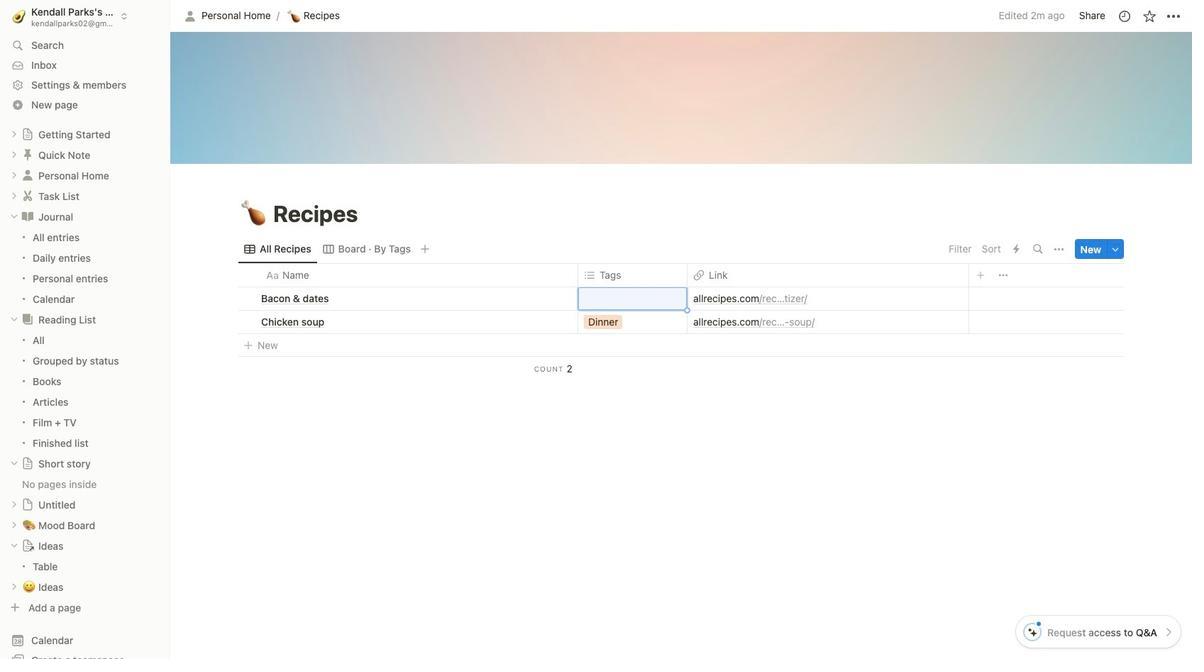 Task type: describe. For each thing, give the bounding box(es) containing it.
create and view automations image
[[1014, 244, 1020, 254]]

4 open image from the top
[[10, 192, 18, 200]]

open image
[[10, 583, 18, 591]]

1 close image from the top
[[10, 459, 18, 468]]

change page icon image for 5th open icon
[[21, 498, 34, 511]]

3 open image from the top
[[10, 171, 18, 180]]

😀 image
[[23, 579, 35, 595]]

2 tab from the left
[[317, 239, 417, 259]]

change page icon image for 1st open icon
[[21, 128, 34, 141]]

🎨 image
[[23, 517, 35, 533]]

🍗 image
[[241, 197, 266, 230]]

🍗 image
[[287, 7, 300, 24]]

1 group from the top
[[0, 227, 170, 309]]

change page icon image for close icon related to 2nd group from the bottom
[[21, 210, 35, 224]]

close image for 2nd group from the bottom
[[10, 212, 18, 221]]

6 open image from the top
[[10, 521, 18, 530]]



Task type: vqa. For each thing, say whether or not it's contained in the screenshot.
👉 IMAGE
no



Task type: locate. For each thing, give the bounding box(es) containing it.
0 vertical spatial close image
[[10, 212, 18, 221]]

open image
[[10, 130, 18, 139], [10, 151, 18, 159], [10, 171, 18, 180], [10, 192, 18, 200], [10, 500, 18, 509], [10, 521, 18, 530]]

close image
[[10, 212, 18, 221], [10, 315, 18, 324]]

updates image
[[1117, 9, 1132, 23]]

favorite image
[[1142, 9, 1156, 23]]

2 open image from the top
[[10, 151, 18, 159]]

0 vertical spatial group
[[0, 227, 170, 309]]

1 vertical spatial close image
[[10, 315, 18, 324]]

close image
[[10, 459, 18, 468], [10, 542, 18, 550]]

2 group from the top
[[0, 330, 170, 453]]

tab list
[[238, 235, 945, 263]]

change page icon image for close icon associated with 1st group from the bottom
[[21, 312, 35, 327]]

1 tab from the left
[[238, 239, 317, 259]]

1 close image from the top
[[10, 212, 18, 221]]

2 close image from the top
[[10, 315, 18, 324]]

tab
[[238, 239, 317, 259], [317, 239, 417, 259]]

change page icon image for third open icon from the top of the page
[[21, 168, 35, 183]]

1 open image from the top
[[10, 130, 18, 139]]

change page icon image for fourth open icon
[[21, 189, 35, 203]]

2 close image from the top
[[10, 542, 18, 550]]

close image for 1st group from the bottom
[[10, 315, 18, 324]]

1 vertical spatial close image
[[10, 542, 18, 550]]

🥑 image
[[12, 7, 26, 25]]

5 open image from the top
[[10, 500, 18, 509]]

change page icon image for 2nd open icon from the top
[[21, 148, 35, 162]]

group
[[0, 227, 170, 309], [0, 330, 170, 453]]

0 vertical spatial close image
[[10, 459, 18, 468]]

1 vertical spatial group
[[0, 330, 170, 453]]

change page icon image
[[21, 128, 34, 141], [21, 148, 35, 162], [21, 168, 35, 183], [21, 189, 35, 203], [21, 210, 35, 224], [21, 312, 35, 327], [21, 457, 34, 470], [21, 498, 34, 511], [21, 540, 34, 552]]



